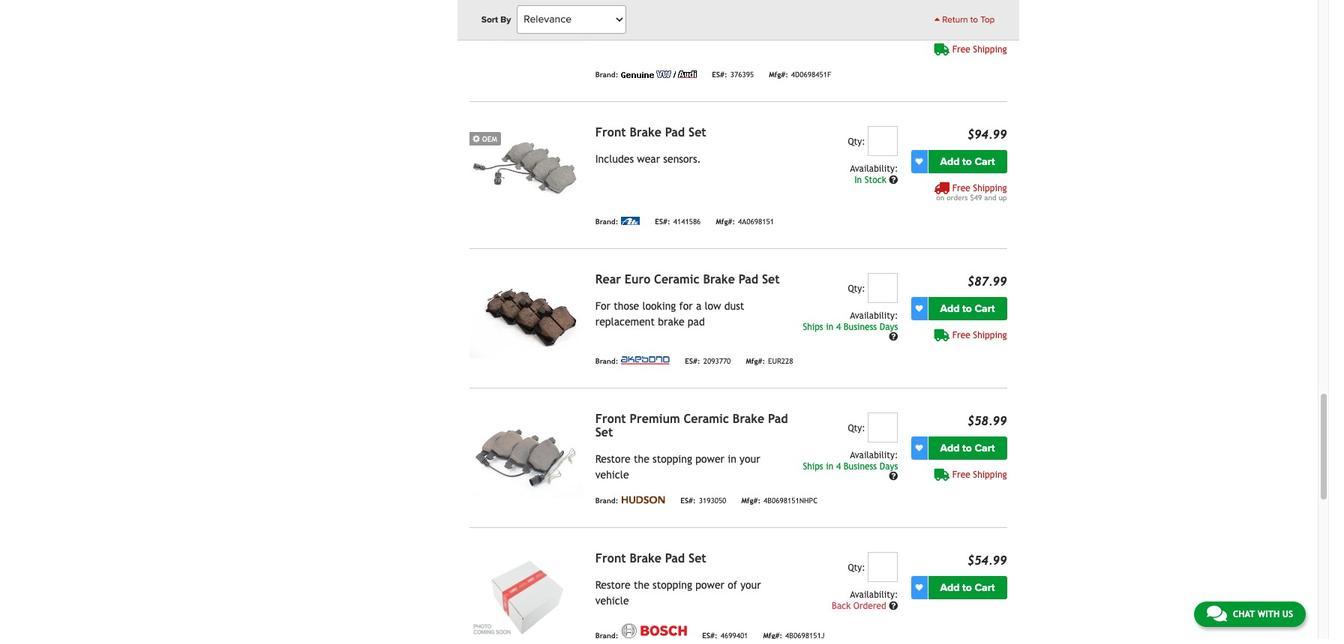 Task type: describe. For each thing, give the bounding box(es) containing it.
mfg#: left the 4d0698451f
[[769, 71, 788, 79]]

looking
[[642, 300, 676, 312]]

es#: 2093770
[[685, 357, 731, 366]]

vehicle for front brake pad set
[[595, 595, 629, 607]]

4 for front premium ceramic brake pad set
[[836, 461, 841, 472]]

1 add to cart from the top
[[940, 16, 995, 29]]

2093770
[[703, 357, 731, 366]]

qty: for $54.99
[[848, 562, 865, 573]]

us
[[1283, 609, 1293, 620]]

pad up sensors.
[[665, 125, 685, 139]]

chat with us link
[[1194, 602, 1306, 627]]

chat
[[1233, 609, 1255, 620]]

$94.99
[[968, 127, 1007, 142]]

cart for $58.99
[[975, 442, 995, 454]]

mfg#: 4d0698451f
[[769, 71, 831, 79]]

1 add to cart button from the top
[[928, 11, 1007, 34]]

4 free from the top
[[952, 469, 971, 480]]

add to wish list image for $94.99
[[916, 158, 923, 165]]

stock
[[865, 175, 886, 185]]

comments image
[[1207, 605, 1227, 623]]

add for $94.99
[[940, 155, 960, 168]]

front brake pad set for $94.99
[[595, 125, 706, 139]]

ceramic for premium
[[684, 412, 729, 426]]

question circle image for $94.99
[[889, 175, 898, 184]]

akebono - corporate logo image
[[621, 356, 670, 364]]

bosch - corporate logo image
[[621, 624, 687, 639]]

add to wish list image for $58.99
[[916, 444, 923, 452]]

ships in 4 business days for front premium ceramic brake pad set
[[803, 461, 898, 472]]

add to cart button for $94.99
[[928, 150, 1007, 173]]

days for $58.99
[[880, 461, 898, 472]]

brake up includes wear sensors.
[[630, 125, 662, 139]]

return
[[942, 14, 968, 25]]

add to cart for $58.99
[[940, 442, 995, 454]]

set up restore the stopping power of your vehicle
[[689, 551, 706, 565]]

question circle image for $87.99
[[889, 332, 898, 341]]

wear
[[637, 153, 660, 165]]

es#: for brake
[[655, 218, 670, 226]]

your for set
[[741, 579, 761, 591]]

mfg#: eur228
[[746, 357, 793, 366]]

mfg#: 4b0698151nhpc
[[741, 497, 818, 505]]

es#2093770 - eur228 - rear euro ceramic brake pad set - for those looking for a low dust replacement brake pad - akebono - audi image
[[469, 273, 583, 358]]

thumbnail image image
[[469, 552, 583, 637]]

vehicle for front premium ceramic brake pad set
[[595, 469, 629, 481]]

$54.99
[[968, 553, 1007, 568]]

power for set
[[696, 579, 725, 591]]

pad
[[688, 316, 705, 328]]

brake up restore the stopping power of your vehicle
[[630, 551, 662, 565]]

in
[[855, 175, 862, 185]]

premium
[[630, 412, 680, 426]]

by
[[501, 14, 511, 25]]

es#: left "376395"
[[712, 71, 727, 79]]

1 add from the top
[[940, 16, 960, 29]]

mfg#: for front premium ceramic brake pad set
[[741, 497, 761, 505]]

orders
[[947, 193, 968, 202]]

add for $58.99
[[940, 442, 960, 454]]

add to cart for $94.99
[[940, 155, 995, 168]]

mfg#: 4a0698151
[[716, 218, 774, 226]]

for
[[595, 300, 611, 312]]

hudson - corporate logo image
[[621, 496, 666, 504]]

1 free shipping from the top
[[952, 44, 1007, 55]]

front for $58.99
[[595, 412, 626, 426]]

add to cart for $87.99
[[940, 302, 995, 315]]

es#: 3193050
[[681, 497, 726, 505]]

low
[[705, 300, 721, 312]]

to for $54.99
[[963, 581, 972, 594]]

in for front premium ceramic brake pad set
[[826, 461, 834, 472]]

rear euro ceramic brake pad set
[[595, 272, 780, 286]]

includes wear sensors.
[[595, 153, 701, 165]]

set up sensors.
[[689, 125, 706, 139]]

to for $58.99
[[963, 442, 972, 454]]

free shipping for $58.99
[[952, 469, 1007, 480]]

days for $87.99
[[880, 322, 898, 332]]

add to cart button for $58.99
[[928, 436, 1007, 460]]

to for $87.99
[[963, 302, 972, 315]]

up
[[999, 193, 1007, 202]]

mfg#: for front brake pad set
[[716, 218, 735, 226]]

pad up dust
[[739, 272, 758, 286]]

stopping for premium
[[653, 453, 692, 465]]

to inside return to top link
[[971, 14, 978, 25]]

add for $54.99
[[940, 581, 960, 594]]

question circle image for $54.99
[[889, 601, 898, 610]]

ships for front premium ceramic brake pad set
[[803, 461, 823, 472]]

free inside free shipping on orders $49 and up
[[952, 183, 971, 193]]

the for premium
[[634, 453, 649, 465]]

4a0698151
[[738, 218, 774, 226]]

in for rear euro ceramic brake pad set
[[826, 322, 834, 332]]

pad up restore the stopping power of your vehicle
[[665, 551, 685, 565]]

free shipping on orders $49 and up
[[936, 183, 1007, 202]]

ships for rear euro ceramic brake pad set
[[803, 322, 823, 332]]



Task type: locate. For each thing, give the bounding box(es) containing it.
business
[[844, 322, 877, 332], [844, 461, 877, 472]]

question circle image
[[889, 175, 898, 184], [889, 332, 898, 341], [889, 601, 898, 610]]

availability: for $94.99
[[850, 163, 898, 174]]

restore for front brake pad set
[[595, 579, 631, 591]]

front brake pad set link for $54.99
[[595, 551, 706, 565]]

$49
[[970, 193, 982, 202]]

2 the from the top
[[634, 579, 649, 591]]

front up includes at the left top of page
[[595, 125, 626, 139]]

4 cart from the top
[[975, 442, 995, 454]]

brand: left akebono - corporate logo
[[595, 357, 618, 366]]

0 vertical spatial power
[[696, 453, 725, 465]]

1 vertical spatial business
[[844, 461, 877, 472]]

those
[[614, 300, 639, 312]]

5 cart from the top
[[975, 581, 995, 594]]

shipping down top
[[973, 44, 1007, 55]]

3 availability: from the top
[[850, 450, 898, 460]]

shipping down $58.99
[[973, 469, 1007, 480]]

the up hudson - corporate logo
[[634, 453, 649, 465]]

brake up low
[[703, 272, 735, 286]]

5 add to cart button from the top
[[928, 576, 1007, 599]]

your up mfg#: 4b0698151nhpc
[[740, 453, 760, 465]]

1 vertical spatial power
[[696, 579, 725, 591]]

shipping down '$87.99'
[[973, 330, 1007, 340]]

0 vertical spatial ships in 4 business days
[[803, 322, 898, 332]]

front brake pad set link
[[595, 125, 706, 139], [595, 551, 706, 565]]

1 vertical spatial front brake pad set link
[[595, 551, 706, 565]]

mfg#: left eur228
[[746, 357, 765, 366]]

return to top
[[940, 14, 995, 25]]

4 add from the top
[[940, 442, 960, 454]]

1 vertical spatial ships in 4 business days
[[803, 461, 898, 472]]

1 vertical spatial question circle image
[[889, 332, 898, 341]]

4 qty: from the top
[[848, 562, 865, 573]]

1 availability: from the top
[[850, 163, 898, 174]]

add to wish list image
[[916, 444, 923, 452], [916, 584, 923, 591]]

2 front brake pad set from the top
[[595, 551, 706, 565]]

add to cart for $54.99
[[940, 581, 995, 594]]

2 free shipping from the top
[[952, 330, 1007, 340]]

mfg#: left 4a0698151
[[716, 218, 735, 226]]

add for $87.99
[[940, 302, 960, 315]]

1 vertical spatial ceramic
[[684, 412, 729, 426]]

availability: for $87.99
[[850, 310, 898, 321]]

free down return to top link
[[952, 44, 971, 55]]

ships in 4 business days for rear euro ceramic brake pad set
[[803, 322, 898, 332]]

ceramic up the for on the right of page
[[654, 272, 700, 286]]

0 vertical spatial the
[[634, 453, 649, 465]]

vehicle inside restore the stopping power in your vehicle
[[595, 469, 629, 481]]

3 cart from the top
[[975, 302, 995, 315]]

cart for $94.99
[[975, 155, 995, 168]]

sort by
[[481, 14, 511, 25]]

0 vertical spatial front brake pad set
[[595, 125, 706, 139]]

2 add to cart from the top
[[940, 155, 995, 168]]

add to cart down $54.99
[[940, 581, 995, 594]]

es#4141586 - 4a0698151 - front brake pad set - includes wear sensors. - ate - audi image
[[469, 126, 583, 211]]

cart down $54.99
[[975, 581, 995, 594]]

0 vertical spatial business
[[844, 322, 877, 332]]

euro
[[625, 272, 651, 286]]

1 free from the top
[[952, 44, 971, 55]]

free shipping for $87.99
[[952, 330, 1007, 340]]

es#: for premium
[[681, 497, 696, 505]]

power down front premium ceramic brake pad set
[[696, 453, 725, 465]]

front inside front premium ceramic brake pad set
[[595, 412, 626, 426]]

1 front from the top
[[595, 125, 626, 139]]

2 cart from the top
[[975, 155, 995, 168]]

in stock
[[855, 175, 889, 185]]

0 vertical spatial days
[[880, 322, 898, 332]]

add to cart button
[[928, 11, 1007, 34], [928, 150, 1007, 173], [928, 297, 1007, 320], [928, 436, 1007, 460], [928, 576, 1007, 599]]

0 vertical spatial front brake pad set link
[[595, 125, 706, 139]]

None number field
[[868, 126, 898, 156], [868, 273, 898, 303], [868, 412, 898, 442], [868, 552, 898, 582], [868, 126, 898, 156], [868, 273, 898, 303], [868, 412, 898, 442], [868, 552, 898, 582]]

add to wish list image for $54.99
[[916, 584, 923, 591]]

1 vertical spatial the
[[634, 579, 649, 591]]

top
[[981, 14, 995, 25]]

brand: for front brake pad set
[[595, 218, 618, 226]]

free shipping down top
[[952, 44, 1007, 55]]

es#3193050 - 4b0698151nhpc - front premium ceramic brake pad set - restore the stopping power in your vehicle - hudson - audi volkswagen image
[[469, 412, 583, 498]]

3 add to cart button from the top
[[928, 297, 1007, 320]]

brake
[[658, 316, 685, 328]]

2 ships from the top
[[803, 461, 823, 472]]

power inside restore the stopping power of your vehicle
[[696, 579, 725, 591]]

3 brand: from the top
[[595, 357, 618, 366]]

1 vertical spatial restore
[[595, 579, 631, 591]]

5 add from the top
[[940, 581, 960, 594]]

2 availability: from the top
[[850, 310, 898, 321]]

with
[[1258, 609, 1280, 620]]

cart down '$87.99'
[[975, 302, 995, 315]]

front for $94.99
[[595, 125, 626, 139]]

front brake pad set link for $94.99
[[595, 125, 706, 139]]

1 vertical spatial front
[[595, 412, 626, 426]]

qty: for $58.99
[[848, 423, 865, 433]]

1 add to wish list image from the top
[[916, 444, 923, 452]]

2 restore from the top
[[595, 579, 631, 591]]

3 question circle image from the top
[[889, 601, 898, 610]]

front
[[595, 125, 626, 139], [595, 412, 626, 426], [595, 551, 626, 565]]

4 for rear euro ceramic brake pad set
[[836, 322, 841, 332]]

a
[[696, 300, 702, 312]]

1 power from the top
[[696, 453, 725, 465]]

brand:
[[595, 71, 618, 79], [595, 218, 618, 226], [595, 357, 618, 366], [595, 497, 618, 505]]

replacement
[[595, 316, 655, 328]]

on
[[936, 193, 945, 202]]

vehicle up hudson - corporate logo
[[595, 469, 629, 481]]

ships
[[803, 322, 823, 332], [803, 461, 823, 472]]

$58.99
[[968, 414, 1007, 428]]

cart right the return
[[975, 16, 995, 29]]

3 free from the top
[[952, 330, 971, 340]]

power for brake
[[696, 453, 725, 465]]

2 vertical spatial front
[[595, 551, 626, 565]]

in inside restore the stopping power in your vehicle
[[728, 453, 737, 465]]

ate - corporate logo image
[[621, 217, 640, 225]]

2 stopping from the top
[[653, 579, 692, 591]]

qty: for $87.99
[[848, 283, 865, 294]]

to
[[971, 14, 978, 25], [963, 16, 972, 29], [963, 155, 972, 168], [963, 302, 972, 315], [963, 442, 972, 454], [963, 581, 972, 594]]

2 question circle image from the top
[[889, 332, 898, 341]]

1 vertical spatial days
[[880, 461, 898, 472]]

free right on in the right top of the page
[[952, 183, 971, 193]]

front brake pad set link up restore the stopping power of your vehicle
[[595, 551, 706, 565]]

stopping
[[653, 453, 692, 465], [653, 579, 692, 591]]

stopping inside restore the stopping power of your vehicle
[[653, 579, 692, 591]]

2 add to wish list image from the top
[[916, 305, 923, 312]]

mfg#: right the 3193050
[[741, 497, 761, 505]]

1 vertical spatial vehicle
[[595, 595, 629, 607]]

0 vertical spatial add to wish list image
[[916, 158, 923, 165]]

1 ships in 4 business days from the top
[[803, 322, 898, 332]]

cart
[[975, 16, 995, 29], [975, 155, 995, 168], [975, 302, 995, 315], [975, 442, 995, 454], [975, 581, 995, 594]]

3 free shipping from the top
[[952, 469, 1007, 480]]

es#: left 4141586
[[655, 218, 670, 226]]

the for brake
[[634, 579, 649, 591]]

days
[[880, 322, 898, 332], [880, 461, 898, 472]]

brand: for rear euro ceramic brake pad set
[[595, 357, 618, 366]]

front for $54.99
[[595, 551, 626, 565]]

the up bosch - corporate logo
[[634, 579, 649, 591]]

question circle image
[[889, 472, 898, 481]]

add
[[940, 16, 960, 29], [940, 155, 960, 168], [940, 302, 960, 315], [940, 442, 960, 454], [940, 581, 960, 594]]

includes
[[595, 153, 634, 165]]

1 shipping from the top
[[973, 44, 1007, 55]]

your for brake
[[740, 453, 760, 465]]

business for rear euro ceramic brake pad set
[[844, 322, 877, 332]]

free down '$87.99'
[[952, 330, 971, 340]]

qty:
[[848, 136, 865, 147], [848, 283, 865, 294], [848, 423, 865, 433], [848, 562, 865, 573]]

set inside front premium ceramic brake pad set
[[595, 425, 613, 439]]

add to wish list image
[[916, 158, 923, 165], [916, 305, 923, 312]]

front brake pad set for $54.99
[[595, 551, 706, 565]]

mfg#:
[[769, 71, 788, 79], [716, 218, 735, 226], [746, 357, 765, 366], [741, 497, 761, 505]]

front brake pad set up wear
[[595, 125, 706, 139]]

4141586
[[673, 218, 701, 226]]

rear euro ceramic brake pad set link
[[595, 272, 780, 286]]

availability: for $54.99
[[850, 589, 898, 600]]

ships in 4 business days
[[803, 322, 898, 332], [803, 461, 898, 472]]

0 vertical spatial vehicle
[[595, 469, 629, 481]]

1 vertical spatial free shipping
[[952, 330, 1007, 340]]

restore
[[595, 453, 631, 465], [595, 579, 631, 591]]

restore inside restore the stopping power in your vehicle
[[595, 453, 631, 465]]

qty: for $94.99
[[848, 136, 865, 147]]

add to cart button for $87.99
[[928, 297, 1007, 320]]

1 restore from the top
[[595, 453, 631, 465]]

1 front brake pad set link from the top
[[595, 125, 706, 139]]

1 front brake pad set from the top
[[595, 125, 706, 139]]

2 front from the top
[[595, 412, 626, 426]]

1 vertical spatial add to wish list image
[[916, 584, 923, 591]]

pad down eur228
[[768, 412, 788, 426]]

back ordered
[[832, 601, 889, 611]]

shipping
[[973, 44, 1007, 55], [973, 183, 1007, 193], [973, 330, 1007, 340], [973, 469, 1007, 480]]

cart for $54.99
[[975, 581, 995, 594]]

add to cart
[[940, 16, 995, 29], [940, 155, 995, 168], [940, 302, 995, 315], [940, 442, 995, 454], [940, 581, 995, 594]]

es#: 4141586
[[655, 218, 701, 226]]

front premium ceramic brake pad set
[[595, 412, 788, 439]]

1 vertical spatial front brake pad set
[[595, 551, 706, 565]]

3 front from the top
[[595, 551, 626, 565]]

add to cart right caret up icon
[[940, 16, 995, 29]]

stopping for brake
[[653, 579, 692, 591]]

front down hudson - corporate logo
[[595, 551, 626, 565]]

2 business from the top
[[844, 461, 877, 472]]

4 add to cart button from the top
[[928, 436, 1007, 460]]

ceramic inside front premium ceramic brake pad set
[[684, 412, 729, 426]]

restore for front premium ceramic brake pad set
[[595, 453, 631, 465]]

your inside restore the stopping power in your vehicle
[[740, 453, 760, 465]]

the inside restore the stopping power of your vehicle
[[634, 579, 649, 591]]

0 vertical spatial free shipping
[[952, 44, 1007, 55]]

2 add to wish list image from the top
[[916, 584, 923, 591]]

1 4 from the top
[[836, 322, 841, 332]]

stopping up bosch - corporate logo
[[653, 579, 692, 591]]

brand: left ate - corporate logo
[[595, 218, 618, 226]]

rear
[[595, 272, 621, 286]]

stopping inside restore the stopping power in your vehicle
[[653, 453, 692, 465]]

1 question circle image from the top
[[889, 175, 898, 184]]

3 add from the top
[[940, 302, 960, 315]]

4
[[836, 322, 841, 332], [836, 461, 841, 472]]

cart down $58.99
[[975, 442, 995, 454]]

0 vertical spatial question circle image
[[889, 175, 898, 184]]

es#376395 - 4d0698451f - rear brake pad set - restore the stopping power in your vehicle - genuine volkswagen audi - audi image
[[469, 0, 583, 43]]

of
[[728, 579, 737, 591]]

4b0698151nhpc
[[764, 497, 818, 505]]

1 the from the top
[[634, 453, 649, 465]]

pad
[[665, 125, 685, 139], [739, 272, 758, 286], [768, 412, 788, 426], [665, 551, 685, 565]]

0 vertical spatial add to wish list image
[[916, 444, 923, 452]]

vehicle
[[595, 469, 629, 481], [595, 595, 629, 607]]

2 free from the top
[[952, 183, 971, 193]]

for
[[679, 300, 693, 312]]

1 vertical spatial your
[[741, 579, 761, 591]]

back
[[832, 601, 851, 611]]

es#:
[[712, 71, 727, 79], [655, 218, 670, 226], [685, 357, 700, 366], [681, 497, 696, 505]]

sort
[[481, 14, 498, 25]]

add to cart button for $54.99
[[928, 576, 1007, 599]]

sensors.
[[663, 153, 701, 165]]

2 shipping from the top
[[973, 183, 1007, 193]]

stopping down the front premium ceramic brake pad set link
[[653, 453, 692, 465]]

es#: left 2093770
[[685, 357, 700, 366]]

0 vertical spatial 4
[[836, 322, 841, 332]]

free shipping
[[952, 44, 1007, 55], [952, 330, 1007, 340], [952, 469, 1007, 480]]

front brake pad set
[[595, 125, 706, 139], [595, 551, 706, 565]]

2 qty: from the top
[[848, 283, 865, 294]]

1 vertical spatial add to wish list image
[[916, 305, 923, 312]]

dust
[[724, 300, 744, 312]]

vehicle inside restore the stopping power of your vehicle
[[595, 595, 629, 607]]

ceramic right premium
[[684, 412, 729, 426]]

1 qty: from the top
[[848, 136, 865, 147]]

4d0698451f
[[791, 71, 831, 79]]

0 vertical spatial ceramic
[[654, 272, 700, 286]]

free
[[952, 44, 971, 55], [952, 183, 971, 193], [952, 330, 971, 340], [952, 469, 971, 480]]

2 vehicle from the top
[[595, 595, 629, 607]]

for those looking for a low dust replacement brake pad
[[595, 300, 744, 328]]

376395
[[730, 71, 754, 79]]

add to wish list image for $87.99
[[916, 305, 923, 312]]

0 vertical spatial restore
[[595, 453, 631, 465]]

1 stopping from the top
[[653, 453, 692, 465]]

cart down $94.99
[[975, 155, 995, 168]]

brand: left hudson - corporate logo
[[595, 497, 618, 505]]

2 brand: from the top
[[595, 218, 618, 226]]

the inside restore the stopping power in your vehicle
[[634, 453, 649, 465]]

shipping inside free shipping on orders $49 and up
[[973, 183, 1007, 193]]

brand: for front premium ceramic brake pad set
[[595, 497, 618, 505]]

3 add to cart from the top
[[940, 302, 995, 315]]

1 cart from the top
[[975, 16, 995, 29]]

ceramic for euro
[[654, 272, 700, 286]]

2 days from the top
[[880, 461, 898, 472]]

1 vertical spatial 4
[[836, 461, 841, 472]]

power
[[696, 453, 725, 465], [696, 579, 725, 591]]

es#: left the 3193050
[[681, 497, 696, 505]]

your
[[740, 453, 760, 465], [741, 579, 761, 591]]

es#: 376395
[[712, 71, 754, 79]]

front brake pad set link up wear
[[595, 125, 706, 139]]

shipping right the orders
[[973, 183, 1007, 193]]

add to cart down '$87.99'
[[940, 302, 995, 315]]

brand: left genuine volkswagen audi - corporate logo
[[595, 71, 618, 79]]

1 add to wish list image from the top
[[916, 158, 923, 165]]

brake down mfg#: eur228
[[733, 412, 765, 426]]

vehicle up bosch - corporate logo
[[595, 595, 629, 607]]

power left of
[[696, 579, 725, 591]]

4 add to cart from the top
[[940, 442, 995, 454]]

cart for $87.99
[[975, 302, 995, 315]]

genuine volkswagen audi - corporate logo image
[[621, 70, 697, 78]]

return to top link
[[934, 13, 995, 26]]

restore the stopping power of your vehicle
[[595, 579, 761, 607]]

brake inside front premium ceramic brake pad set
[[733, 412, 765, 426]]

1 vehicle from the top
[[595, 469, 629, 481]]

business for front premium ceramic brake pad set
[[844, 461, 877, 472]]

availability: for $58.99
[[850, 450, 898, 460]]

0 vertical spatial your
[[740, 453, 760, 465]]

power inside restore the stopping power in your vehicle
[[696, 453, 725, 465]]

pad inside front premium ceramic brake pad set
[[768, 412, 788, 426]]

eur228
[[768, 357, 793, 366]]

front premium ceramic brake pad set link
[[595, 412, 788, 439]]

0 vertical spatial front
[[595, 125, 626, 139]]

4 shipping from the top
[[973, 469, 1007, 480]]

3 shipping from the top
[[973, 330, 1007, 340]]

3 qty: from the top
[[848, 423, 865, 433]]

2 ships in 4 business days from the top
[[803, 461, 898, 472]]

in
[[826, 322, 834, 332], [728, 453, 737, 465], [826, 461, 834, 472]]

2 vertical spatial question circle image
[[889, 601, 898, 610]]

ordered
[[854, 601, 886, 611]]

1 brand: from the top
[[595, 71, 618, 79]]

restore inside restore the stopping power of your vehicle
[[595, 579, 631, 591]]

0 vertical spatial ships
[[803, 322, 823, 332]]

free shipping down $58.99
[[952, 469, 1007, 480]]

restore up hudson - corporate logo
[[595, 453, 631, 465]]

1 vertical spatial stopping
[[653, 579, 692, 591]]

restore up bosch - corporate logo
[[595, 579, 631, 591]]

5 add to cart from the top
[[940, 581, 995, 594]]

2 vertical spatial free shipping
[[952, 469, 1007, 480]]

chat with us
[[1233, 609, 1293, 620]]

0 vertical spatial stopping
[[653, 453, 692, 465]]

the
[[634, 453, 649, 465], [634, 579, 649, 591]]

set down 4a0698151
[[762, 272, 780, 286]]

es#: for euro
[[685, 357, 700, 366]]

add to cart up free shipping on orders $49 and up
[[940, 155, 995, 168]]

restore the stopping power in your vehicle
[[595, 453, 760, 481]]

$87.99
[[968, 274, 1007, 289]]

2 add from the top
[[940, 155, 960, 168]]

availability:
[[850, 163, 898, 174], [850, 310, 898, 321], [850, 450, 898, 460], [850, 589, 898, 600]]

mfg#: for rear euro ceramic brake pad set
[[746, 357, 765, 366]]

4 brand: from the top
[[595, 497, 618, 505]]

2 front brake pad set link from the top
[[595, 551, 706, 565]]

add to cart down $58.99
[[940, 442, 995, 454]]

1 business from the top
[[844, 322, 877, 332]]

1 ships from the top
[[803, 322, 823, 332]]

2 power from the top
[[696, 579, 725, 591]]

4 availability: from the top
[[850, 589, 898, 600]]

2 add to cart button from the top
[[928, 150, 1007, 173]]

1 days from the top
[[880, 322, 898, 332]]

set
[[689, 125, 706, 139], [762, 272, 780, 286], [595, 425, 613, 439], [689, 551, 706, 565]]

your inside restore the stopping power of your vehicle
[[741, 579, 761, 591]]

your right of
[[741, 579, 761, 591]]

and
[[984, 193, 997, 202]]

3193050
[[699, 497, 726, 505]]

1 vertical spatial ships
[[803, 461, 823, 472]]

front brake pad set up restore the stopping power of your vehicle
[[595, 551, 706, 565]]

ceramic
[[654, 272, 700, 286], [684, 412, 729, 426]]

free shipping down '$87.99'
[[952, 330, 1007, 340]]

front left premium
[[595, 412, 626, 426]]

set left premium
[[595, 425, 613, 439]]

caret up image
[[934, 15, 940, 24]]

to for $94.99
[[963, 155, 972, 168]]

free down $58.99
[[952, 469, 971, 480]]

2 4 from the top
[[836, 461, 841, 472]]



Task type: vqa. For each thing, say whether or not it's contained in the screenshot.
availability: in stock
no



